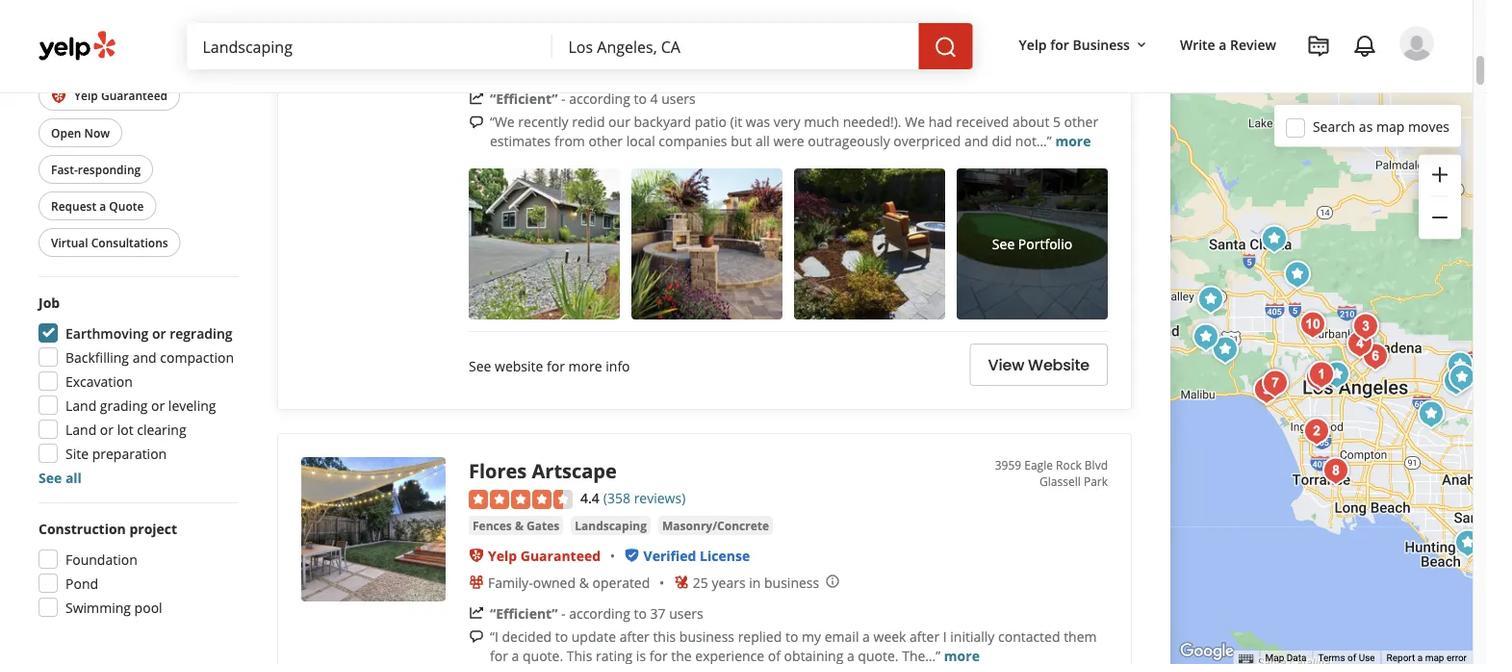 Task type: locate. For each thing, give the bounding box(es) containing it.
0 vertical spatial map
[[1376, 117, 1405, 135]]

masonry/concrete button up years
[[658, 516, 773, 535]]

1 vertical spatial yelp
[[74, 87, 98, 103]]

16 speech v2 image left the "we at the left top of page
[[469, 114, 484, 130]]

blvd
[[1085, 457, 1108, 473]]

0 horizontal spatial guaranteed
[[101, 87, 168, 103]]

the…"
[[902, 646, 941, 664]]

masonry/concrete up years
[[662, 517, 769, 533]]

0 horizontal spatial license
[[544, 31, 594, 50]]

0 vertical spatial "efficient"
[[490, 89, 558, 107]]

yelp guaranteed up owned at the left
[[488, 546, 601, 564]]

1 vertical spatial more
[[568, 357, 602, 375]]

and down earthmoving or regrading
[[133, 348, 157, 366]]

masonry/concrete link
[[469, 1, 583, 20], [658, 516, 773, 535]]

1 - from the top
[[561, 89, 566, 107]]

greg r. image
[[1400, 26, 1434, 61]]

"efficient" - according to 4 users
[[490, 89, 696, 107]]

my
[[802, 627, 821, 645]]

37
[[650, 604, 666, 622]]

0 vertical spatial masonry/concrete link
[[469, 1, 583, 20]]

1 vertical spatial and
[[133, 348, 157, 366]]

quote. down week
[[858, 646, 899, 664]]

1 vertical spatial all
[[65, 468, 82, 487]]

0 vertical spatial business
[[764, 573, 819, 591]]

see portfolio
[[992, 235, 1072, 253]]

flores artscape link
[[469, 457, 617, 484]]

16 speech v2 image for "we
[[469, 114, 484, 130]]

0 vertical spatial users
[[661, 89, 696, 107]]

2 vertical spatial see
[[39, 468, 62, 487]]

0 vertical spatial land
[[65, 396, 96, 414]]

open now
[[51, 125, 110, 141]]

regrading
[[170, 324, 233, 342]]

16 verified v2 image
[[624, 548, 640, 563]]

clearing
[[137, 420, 186, 438]]

1 vertical spatial users
[[669, 604, 703, 622]]

and
[[964, 131, 988, 150], [133, 348, 157, 366]]

user actions element
[[1004, 24, 1461, 142]]

verified up 16 years in business v2 image at bottom left
[[644, 546, 696, 564]]

business up my
[[764, 573, 819, 591]]

0 horizontal spatial masonry/concrete button
[[469, 1, 583, 20]]

or left lot
[[100, 420, 114, 438]]

0 horizontal spatial verified
[[488, 31, 541, 50]]

see inside see portfolio link
[[992, 235, 1015, 253]]

0 vertical spatial more
[[1055, 131, 1091, 150]]

backfilling
[[65, 348, 129, 366]]

earthmoving or regrading
[[65, 324, 233, 342]]

1 "efficient" from the top
[[490, 89, 558, 107]]

masonry/concrete link up years
[[658, 516, 773, 535]]

1 vertical spatial other
[[589, 131, 623, 150]]

- for - according to 37 users
[[561, 604, 566, 622]]

a down decided
[[512, 646, 519, 664]]

1 horizontal spatial masonry/concrete button
[[658, 516, 773, 535]]

see left "website"
[[469, 357, 491, 375]]

family-
[[488, 573, 533, 591]]

2 vertical spatial yelp
[[488, 546, 517, 564]]

map right as
[[1376, 117, 1405, 135]]

verified license button up 25
[[644, 546, 750, 564]]

a left quote at top left
[[99, 198, 106, 214]]

map for error
[[1425, 652, 1444, 664]]

but
[[731, 131, 752, 150]]

license up free estimates
[[544, 31, 594, 50]]

fences & gates link
[[469, 516, 563, 535]]

0 vertical spatial other
[[1064, 112, 1098, 131]]

group containing construction project
[[33, 519, 239, 623]]

16 family owned v2 image
[[469, 575, 484, 590]]

info
[[606, 357, 630, 375]]

masonry/concrete link up free estimates
[[469, 1, 583, 20]]

group
[[1419, 154, 1461, 239], [33, 293, 239, 487], [33, 519, 239, 623]]

"i
[[490, 627, 498, 645]]

iconyelpguaranteedbadgesmall image
[[469, 548, 484, 563], [469, 548, 484, 563]]

more down 5
[[1055, 131, 1091, 150]]

-
[[561, 89, 566, 107], [561, 604, 566, 622]]

for inside yelp for business "button"
[[1050, 35, 1069, 53]]

quote. down decided
[[523, 646, 563, 664]]

2004
[[713, 58, 744, 77]]

0 vertical spatial yelp
[[1019, 35, 1047, 53]]

more
[[1055, 131, 1091, 150], [568, 357, 602, 375]]

0 vertical spatial 16 speech v2 image
[[469, 114, 484, 130]]

fast-responding button
[[39, 155, 153, 184]]

16 years in business v2 image
[[674, 575, 689, 590]]

(358
[[603, 489, 630, 507]]

verified license up free estimates
[[488, 31, 594, 50]]

& inside button
[[515, 517, 524, 533]]

license for the left verified license button
[[544, 31, 594, 50]]

1 horizontal spatial all
[[755, 131, 770, 150]]

for left business
[[1050, 35, 1069, 53]]

0 horizontal spatial masonry/concrete
[[473, 2, 579, 18]]

local
[[626, 131, 655, 150]]

yelp right 16 yelp guaranteed v2 image
[[74, 87, 98, 103]]

featured
[[39, 50, 99, 68]]

quote
[[109, 198, 144, 214]]

or up clearing
[[151, 396, 165, 414]]

according up redid at the left
[[569, 89, 630, 107]]

1 vertical spatial business
[[679, 627, 734, 645]]

0 vertical spatial or
[[152, 324, 166, 342]]

16 trending v2 image down 16 family owned v2 icon
[[469, 606, 484, 621]]

featured group
[[35, 50, 239, 261]]

for down "i
[[490, 646, 508, 664]]

sm brothers landscape image
[[1256, 364, 1295, 403], [1256, 364, 1295, 403]]

"we
[[490, 112, 515, 131]]

- up recently
[[561, 89, 566, 107]]

0 horizontal spatial &
[[515, 517, 524, 533]]

owned
[[533, 573, 576, 591]]

land down the excavation
[[65, 396, 96, 414]]

1 vertical spatial masonry/concrete
[[662, 517, 769, 533]]

now
[[84, 125, 110, 141]]

1 vertical spatial -
[[561, 604, 566, 622]]

1 vertical spatial verified
[[644, 546, 696, 564]]

verified license up 25
[[644, 546, 750, 564]]

estimates right "free"
[[519, 58, 580, 77]]

a right 'report'
[[1418, 652, 1423, 664]]

0 vertical spatial 16 trending v2 image
[[469, 91, 484, 106]]

of down replied
[[768, 646, 781, 664]]

much
[[804, 112, 839, 131]]

None search field
[[187, 23, 977, 69]]

droughtscape image
[[1347, 308, 1385, 346], [1347, 308, 1385, 346]]

according
[[569, 89, 630, 107], [569, 604, 630, 622]]

jjn landscape image
[[1412, 395, 1451, 434]]

map left error
[[1425, 652, 1444, 664]]

masonry/concrete up free estimates
[[473, 2, 579, 18]]

3959 eagle rock blvd glassell park
[[995, 457, 1108, 489]]

"efficient" up decided
[[490, 604, 558, 622]]

16 trending v2 image down 16 free estimates v2 icon
[[469, 91, 484, 106]]

0 vertical spatial and
[[964, 131, 988, 150]]

1 vertical spatial according
[[569, 604, 630, 622]]

0 vertical spatial masonry/concrete
[[473, 2, 579, 18]]

- for - according to 4 users
[[561, 89, 566, 107]]

0 vertical spatial guaranteed
[[101, 87, 168, 103]]

free estimates
[[488, 58, 580, 77]]

"i decided to update after this business replied to my email a week after i initially contacted them for a quote. this rating is for the experience of obtaining a quote. the…"
[[490, 627, 1097, 664]]

after up is
[[620, 627, 650, 645]]

1 16 trending v2 image from the top
[[469, 91, 484, 106]]

2 horizontal spatial yelp
[[1019, 35, 1047, 53]]

2 16 speech v2 image from the top
[[469, 629, 484, 644]]

or
[[152, 324, 166, 342], [151, 396, 165, 414], [100, 420, 114, 438]]

2 none field from the left
[[568, 36, 903, 57]]

1 quote. from the left
[[523, 646, 563, 664]]

report
[[1387, 652, 1415, 664]]

contacted
[[998, 627, 1060, 645]]

16 trending v2 image
[[469, 91, 484, 106], [469, 606, 484, 621]]

1 horizontal spatial and
[[964, 131, 988, 150]]

yelp left business
[[1019, 35, 1047, 53]]

users for - according to 4 users
[[661, 89, 696, 107]]

license
[[544, 31, 594, 50], [700, 546, 750, 564]]

0 horizontal spatial none field
[[203, 36, 538, 57]]

according up update
[[569, 604, 630, 622]]

1 horizontal spatial license
[[700, 546, 750, 564]]

land for land or lot clearing
[[65, 420, 96, 438]]

users right 37
[[669, 604, 703, 622]]

project
[[129, 519, 177, 538]]

after up the…"
[[910, 627, 940, 645]]

1 land from the top
[[65, 396, 96, 414]]

1 vertical spatial &
[[579, 573, 589, 591]]

or up backfilling and compaction
[[152, 324, 166, 342]]

operated
[[592, 573, 650, 591]]

earthmoving
[[65, 324, 149, 342]]

all down site
[[65, 468, 82, 487]]

and inside "we recently redid our backyard patio (it was very much needed!). we had received about 5 other estimates from other local companies but all were outrageously overpriced and did not…"
[[964, 131, 988, 150]]

view website
[[988, 354, 1090, 376]]

map
[[1376, 117, 1405, 135], [1425, 652, 1444, 664]]

1 vertical spatial guaranteed
[[521, 546, 601, 564]]

1 vertical spatial verified license button
[[644, 546, 750, 564]]

1 horizontal spatial yelp guaranteed button
[[488, 546, 601, 564]]

masonry/concrete button
[[469, 1, 583, 20], [658, 516, 773, 535]]

replied
[[738, 627, 782, 645]]

eagle
[[1024, 457, 1053, 473]]

0 vertical spatial in
[[698, 58, 710, 77]]

were
[[773, 131, 804, 150]]

0 vertical spatial see
[[992, 235, 1015, 253]]

"efficient"
[[490, 89, 558, 107], [490, 604, 558, 622]]

estimates down the "we at the left top of page
[[490, 131, 551, 150]]

yelp for business button
[[1011, 27, 1157, 62]]

guaranteed
[[101, 87, 168, 103], [521, 546, 601, 564]]

16 speech v2 image
[[469, 114, 484, 130], [469, 629, 484, 644]]

of left use
[[1348, 652, 1356, 664]]

1 horizontal spatial masonry/concrete
[[662, 517, 769, 533]]

- down family-owned & operated
[[561, 604, 566, 622]]

masonry/concrete for the topmost masonry/concrete button
[[473, 2, 579, 18]]

1 horizontal spatial yelp guaranteed
[[488, 546, 601, 564]]

flores artscape image
[[1341, 325, 1379, 363], [1341, 325, 1379, 363], [301, 457, 446, 602]]

2 horizontal spatial see
[[992, 235, 1015, 253]]

"efficient" up recently
[[490, 89, 558, 107]]

rock
[[1056, 457, 1082, 473]]

1 horizontal spatial map
[[1425, 652, 1444, 664]]

fences & gates button
[[469, 516, 563, 535]]

keyboard shortcuts image
[[1238, 654, 1254, 664]]

pond
[[65, 574, 98, 592]]

16 chevron down v2 image
[[1134, 37, 1149, 53]]

2 - from the top
[[561, 604, 566, 622]]

1 horizontal spatial yelp
[[488, 546, 517, 564]]

0 vertical spatial according
[[569, 89, 630, 107]]

1 horizontal spatial see
[[469, 357, 491, 375]]

1 vertical spatial see
[[469, 357, 491, 375]]

users right 4
[[661, 89, 696, 107]]

a
[[1219, 35, 1227, 53], [99, 198, 106, 214], [862, 627, 870, 645], [512, 646, 519, 664], [847, 646, 854, 664], [1418, 652, 1423, 664]]

a inside button
[[99, 198, 106, 214]]

1 none field from the left
[[203, 36, 538, 57]]

consultations
[[91, 234, 168, 250]]

0 vertical spatial verified
[[488, 31, 541, 50]]

& right owned at the left
[[579, 573, 589, 591]]

1 horizontal spatial after
[[910, 627, 940, 645]]

1 horizontal spatial verified
[[644, 546, 696, 564]]

business up experience
[[679, 627, 734, 645]]

swimming
[[65, 598, 131, 617]]

yelp guaranteed button up owned at the left
[[488, 546, 601, 564]]

0 horizontal spatial all
[[65, 468, 82, 487]]

this
[[567, 646, 592, 664]]

0 horizontal spatial see
[[39, 468, 62, 487]]

2 quote. from the left
[[858, 646, 899, 664]]

see website for more info
[[469, 357, 630, 375]]

moves
[[1408, 117, 1450, 135]]

1 horizontal spatial quote.
[[858, 646, 899, 664]]

2 vertical spatial or
[[100, 420, 114, 438]]

& left gates
[[515, 517, 524, 533]]

or for regrading
[[152, 324, 166, 342]]

see left portfolio
[[992, 235, 1015, 253]]

virtual consultations
[[51, 234, 168, 250]]

more left info
[[568, 357, 602, 375]]

guaranteed up now on the top
[[101, 87, 168, 103]]

0 horizontal spatial yelp
[[74, 87, 98, 103]]

0 horizontal spatial yelp guaranteed button
[[39, 80, 180, 111]]

distinctive landscaping services, inc. image
[[1192, 281, 1230, 319]]

see for see all
[[39, 468, 62, 487]]

info icon image
[[750, 59, 765, 74], [750, 59, 765, 74], [825, 574, 840, 589], [825, 574, 840, 589]]

yelp guaranteed up now on the top
[[74, 87, 168, 103]]

1 vertical spatial license
[[700, 546, 750, 564]]

land up site
[[65, 420, 96, 438]]

finley's tree & landcare image
[[1317, 452, 1355, 490]]

excavation
[[65, 372, 133, 390]]

jjl landscaping image
[[1437, 362, 1476, 401]]

other up more link
[[1064, 112, 1098, 131]]

0 vertical spatial estimates
[[519, 58, 580, 77]]

write
[[1180, 35, 1215, 53]]

yelp up family- on the bottom left
[[488, 546, 517, 564]]

0 horizontal spatial verified license button
[[488, 31, 594, 50]]

0 vertical spatial license
[[544, 31, 594, 50]]

verified license button up free estimates
[[488, 31, 594, 50]]

yelp guaranteed inside button
[[74, 87, 168, 103]]

and inside group
[[133, 348, 157, 366]]

as
[[1359, 117, 1373, 135]]

years
[[712, 573, 746, 591]]

notifications image
[[1353, 35, 1376, 58]]

1 horizontal spatial more
[[1055, 131, 1091, 150]]

yelp guaranteed
[[74, 87, 168, 103], [488, 546, 601, 564]]

martz landscape image
[[1255, 220, 1294, 258]]

2 16 trending v2 image from the top
[[469, 606, 484, 621]]

map
[[1265, 652, 1284, 664]]

2 "efficient" from the top
[[490, 604, 558, 622]]

1 vertical spatial "efficient"
[[490, 604, 558, 622]]

1 vertical spatial map
[[1425, 652, 1444, 664]]

16 trending v2 image for "efficient" - according to 4 users
[[469, 91, 484, 106]]

0 vertical spatial &
[[515, 517, 524, 533]]

according for update
[[569, 604, 630, 622]]

users for - according to 37 users
[[669, 604, 703, 622]]

0 horizontal spatial map
[[1376, 117, 1405, 135]]

0 horizontal spatial quote.
[[523, 646, 563, 664]]

1 horizontal spatial masonry/concrete link
[[658, 516, 773, 535]]

in left "2004"
[[698, 58, 710, 77]]

None field
[[203, 36, 538, 57], [568, 36, 903, 57]]

0 vertical spatial yelp guaranteed
[[74, 87, 168, 103]]

outrageously
[[808, 131, 890, 150]]

request a quote
[[51, 198, 144, 214]]

projects image
[[1307, 35, 1330, 58]]

all
[[755, 131, 770, 150], [65, 468, 82, 487]]

license up years
[[700, 546, 750, 564]]

redid
[[572, 112, 605, 131]]

0 horizontal spatial verified license
[[488, 31, 594, 50]]

other down our
[[589, 131, 623, 150]]

group containing job
[[33, 293, 239, 487]]

a left week
[[862, 627, 870, 645]]

2 according from the top
[[569, 604, 630, 622]]

all down was
[[755, 131, 770, 150]]

business inside "i decided to update after this business replied to my email a week after i initially contacted them for a quote. this rating is for the experience of obtaining a quote. the…"
[[679, 627, 734, 645]]

view
[[988, 354, 1024, 376]]

1 vertical spatial masonry/concrete link
[[658, 516, 773, 535]]

yelp guaranteed button up now on the top
[[39, 80, 180, 111]]

0 horizontal spatial after
[[620, 627, 650, 645]]

update
[[572, 627, 616, 645]]

see portfolio link
[[957, 169, 1108, 320]]

guaranteed up owned at the left
[[521, 546, 601, 564]]

1 horizontal spatial none field
[[568, 36, 903, 57]]

view website link
[[970, 344, 1108, 386]]

yelp guaranteed button
[[39, 80, 180, 111], [488, 546, 601, 564]]

0 horizontal spatial and
[[133, 348, 157, 366]]

report a map error
[[1387, 652, 1467, 664]]

masonry/concrete
[[473, 2, 579, 18], [662, 517, 769, 533]]

0 vertical spatial yelp guaranteed button
[[39, 80, 180, 111]]

park
[[1084, 473, 1108, 489]]

yelp inside "button"
[[1019, 35, 1047, 53]]

1 horizontal spatial in
[[749, 573, 761, 591]]

and down the received
[[964, 131, 988, 150]]

2 land from the top
[[65, 420, 96, 438]]

greenplace image
[[1449, 524, 1487, 563]]

0 vertical spatial verified license button
[[488, 31, 594, 50]]

in right years
[[749, 573, 761, 591]]

0 horizontal spatial business
[[679, 627, 734, 645]]

"efficient" for recently
[[490, 89, 558, 107]]

verified up "free"
[[488, 31, 541, 50]]

users
[[661, 89, 696, 107], [669, 604, 703, 622]]

benchmark affordable landscaping image
[[1187, 318, 1225, 357]]

see
[[992, 235, 1015, 253], [469, 357, 491, 375], [39, 468, 62, 487]]

to left 4
[[634, 89, 647, 107]]

system pavers image
[[1441, 346, 1479, 385]]

1 vertical spatial verified license
[[644, 546, 750, 564]]

16 speech v2 image left "i
[[469, 629, 484, 644]]

see up 'construction'
[[39, 468, 62, 487]]

1 according from the top
[[569, 89, 630, 107]]

1 vertical spatial yelp guaranteed button
[[488, 546, 601, 564]]

none field near
[[568, 36, 903, 57]]

1 16 speech v2 image from the top
[[469, 114, 484, 130]]

see for see portfolio
[[992, 235, 1015, 253]]

0 horizontal spatial masonry/concrete link
[[469, 1, 583, 20]]

search image
[[934, 36, 957, 59]]

masonry/concrete button up free estimates
[[469, 1, 583, 20]]

in
[[698, 58, 710, 77], [749, 573, 761, 591]]



Task type: vqa. For each thing, say whether or not it's contained in the screenshot.
the left OF
yes



Task type: describe. For each thing, give the bounding box(es) containing it.
Near text field
[[568, 36, 903, 57]]

0 horizontal spatial other
[[589, 131, 623, 150]]

terms
[[1318, 652, 1345, 664]]

site preparation
[[65, 444, 167, 462]]

search as map moves
[[1313, 117, 1450, 135]]

1 horizontal spatial other
[[1064, 112, 1098, 131]]

preparation
[[92, 444, 167, 462]]

about
[[1013, 112, 1049, 131]]

0 horizontal spatial more
[[568, 357, 602, 375]]

write a review
[[1180, 35, 1276, 53]]

obtaining
[[784, 646, 843, 664]]

construction project
[[39, 519, 177, 538]]

initially
[[950, 627, 995, 645]]

estimates inside "we recently redid our backyard patio (it was very much needed!). we had received about 5 other estimates from other local companies but all were outrageously overpriced and did not…"
[[490, 131, 551, 150]]

a right write
[[1219, 35, 1227, 53]]

1 horizontal spatial guaranteed
[[521, 546, 601, 564]]

l a plants image
[[1302, 356, 1341, 394]]

new vision landscaping design & build image
[[1318, 356, 1356, 394]]

1 vertical spatial or
[[151, 396, 165, 414]]

0 vertical spatial masonry/concrete button
[[469, 1, 583, 20]]

grading
[[100, 396, 148, 414]]

companies
[[659, 131, 727, 150]]

(it
[[730, 112, 742, 131]]

swimming pool
[[65, 598, 162, 617]]

according for our
[[569, 89, 630, 107]]

masonry/concrete for the bottommost masonry/concrete button
[[662, 517, 769, 533]]

0 horizontal spatial in
[[698, 58, 710, 77]]

0 vertical spatial group
[[1419, 154, 1461, 239]]

1 horizontal spatial verified license button
[[644, 546, 750, 564]]

zoom in image
[[1428, 163, 1452, 186]]

foundation
[[65, 550, 137, 568]]

1 vertical spatial masonry/concrete button
[[658, 516, 773, 535]]

license for right verified license button
[[700, 546, 750, 564]]

virtual consultations button
[[39, 228, 181, 257]]

guaranteed inside button
[[101, 87, 168, 103]]

open now button
[[39, 118, 122, 147]]

land for land grading or leveling
[[65, 396, 96, 414]]

"efficient" for decided
[[490, 604, 558, 622]]

yelp for business
[[1019, 35, 1130, 53]]

i
[[943, 627, 947, 645]]

established
[[623, 58, 695, 77]]

them
[[1064, 627, 1097, 645]]

glassell
[[1040, 473, 1081, 489]]

16 yelp guaranteed v2 image
[[51, 89, 66, 104]]

yelp inside featured group
[[74, 87, 98, 103]]

celtic nature landscape design image
[[1294, 306, 1332, 344]]

of inside "i decided to update after this business replied to my email a week after i initially contacted them for a quote. this rating is for the experience of obtaining a quote. the…"
[[768, 646, 781, 664]]

all inside group
[[65, 468, 82, 487]]

0 vertical spatial verified license
[[488, 31, 594, 50]]

use
[[1359, 652, 1375, 664]]

week
[[873, 627, 906, 645]]

pristine gardenscape image
[[1206, 331, 1245, 369]]

data
[[1287, 652, 1307, 664]]

map region
[[1150, 34, 1487, 664]]

4.4 star rating image
[[469, 490, 573, 509]]

request a quote button
[[39, 192, 156, 220]]

website
[[495, 357, 543, 375]]

portfolio
[[1018, 235, 1072, 253]]

site
[[65, 444, 89, 462]]

overpriced
[[894, 131, 961, 150]]

1 vertical spatial yelp guaranteed
[[488, 546, 601, 564]]

free
[[488, 58, 516, 77]]

write a review link
[[1172, 27, 1284, 62]]

16 trending v2 image for "efficient" - according to 37 users
[[469, 606, 484, 621]]

is
[[636, 646, 646, 664]]

landscaping button
[[571, 516, 651, 535]]

1 after from the left
[[620, 627, 650, 645]]

1 horizontal spatial business
[[764, 573, 819, 591]]

for right "website"
[[547, 357, 565, 375]]

"we recently redid our backyard patio (it was very much needed!). we had received about 5 other estimates from other local companies but all were outrageously overpriced and did not…"
[[490, 112, 1098, 150]]

amado landscaping image
[[1297, 412, 1336, 451]]

we
[[905, 112, 925, 131]]

artscape gardens image
[[1356, 337, 1395, 376]]

picture build image
[[1278, 256, 1317, 294]]

"efficient" - according to 37 users
[[490, 604, 703, 622]]

25 years in business
[[693, 573, 819, 591]]

4
[[650, 89, 658, 107]]

to left 37
[[634, 604, 647, 622]]

16 free estimates v2 image
[[469, 60, 484, 75]]

to left my
[[785, 627, 798, 645]]

to up "this"
[[555, 627, 568, 645]]

received
[[956, 112, 1009, 131]]

gates
[[527, 517, 559, 533]]

16 speech v2 image for "i
[[469, 629, 484, 644]]

backyard
[[634, 112, 691, 131]]

from
[[554, 131, 585, 150]]

fences
[[473, 517, 512, 533]]

family-owned & operated
[[488, 573, 650, 591]]

backfilling and compaction
[[65, 348, 234, 366]]

map data
[[1265, 652, 1307, 664]]

pool
[[134, 598, 162, 617]]

3959
[[995, 457, 1021, 473]]

all inside "we recently redid our backyard patio (it was very much needed!). we had received about 5 other estimates from other local companies but all were outrageously overpriced and did not…"
[[755, 131, 770, 150]]

review
[[1230, 35, 1276, 53]]

5
[[1053, 112, 1061, 131]]

16 established in v2 image
[[604, 60, 619, 75]]

everest tree service image
[[1443, 359, 1481, 397]]

our
[[608, 112, 630, 131]]

flores
[[469, 457, 527, 484]]

rangel landscapes image
[[1247, 371, 1286, 410]]

error
[[1447, 652, 1467, 664]]

1 horizontal spatial of
[[1348, 652, 1356, 664]]

lot
[[117, 420, 133, 438]]

open
[[51, 125, 81, 141]]

or for lot
[[100, 420, 114, 438]]

virtual
[[51, 234, 88, 250]]

none field find
[[203, 36, 538, 57]]

a down email
[[847, 646, 854, 664]]

patio
[[695, 112, 727, 131]]

1 horizontal spatial &
[[579, 573, 589, 591]]

google image
[[1175, 639, 1239, 664]]

the
[[671, 646, 692, 664]]

see for see website for more info
[[469, 357, 491, 375]]

responding
[[78, 161, 141, 177]]

Find text field
[[203, 36, 538, 57]]

zoom out image
[[1428, 206, 1452, 229]]

map for moves
[[1376, 117, 1405, 135]]

fast-
[[51, 161, 78, 177]]

for right is
[[649, 646, 668, 664]]

1 vertical spatial in
[[749, 573, 761, 591]]

fast-responding
[[51, 161, 141, 177]]

1 horizontal spatial verified license
[[644, 546, 750, 564]]

fences & gates
[[473, 517, 559, 533]]

supergreen landscape image
[[1299, 359, 1338, 397]]

4.4 link
[[580, 487, 600, 508]]

report a map error link
[[1387, 652, 1467, 664]]

2 after from the left
[[910, 627, 940, 645]]



